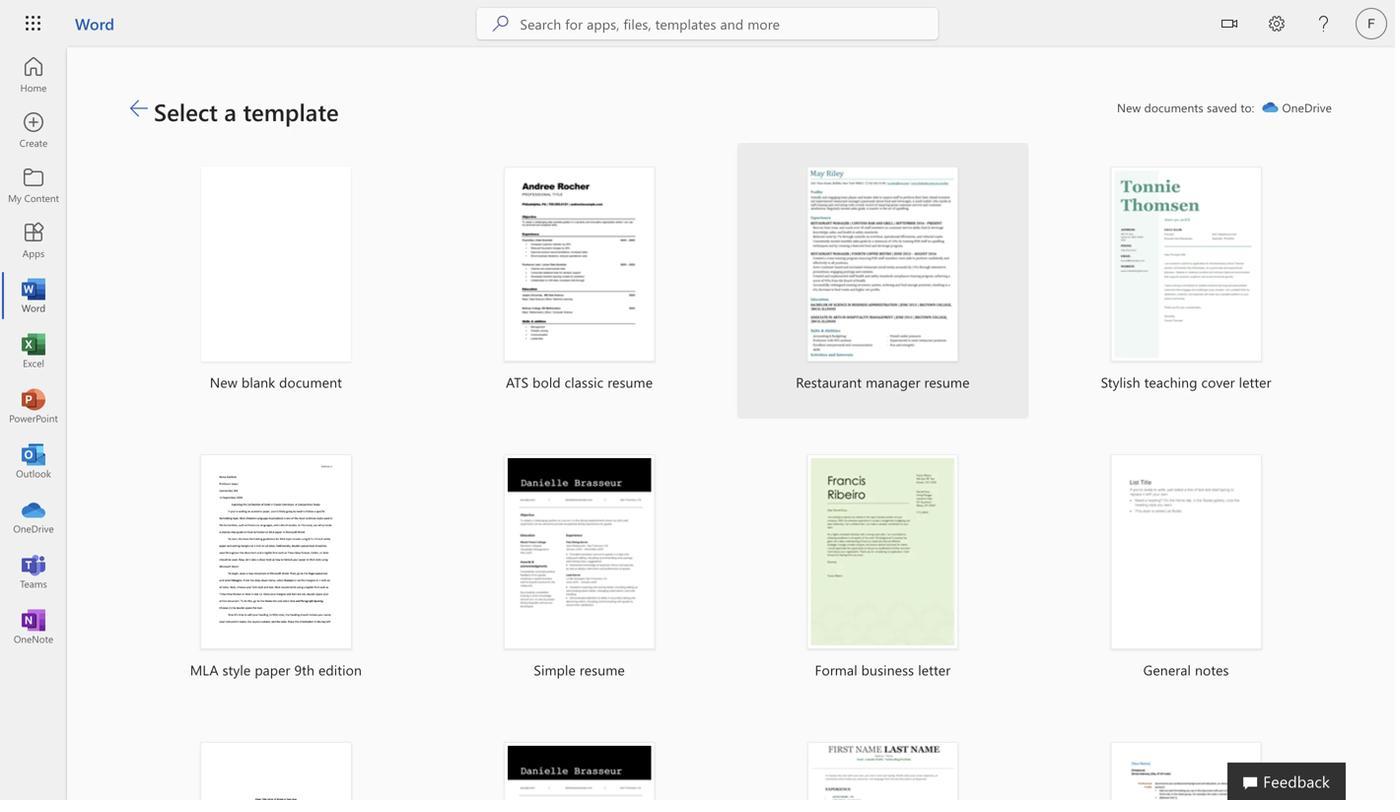 Task type: locate. For each thing, give the bounding box(es) containing it.
resume right simple
[[580, 661, 625, 680]]

student apa style paper 7th edition image
[[200, 743, 352, 801]]

0 horizontal spatial new
[[210, 373, 238, 392]]

1 horizontal spatial letter
[[1239, 373, 1272, 392]]

f
[[1368, 16, 1376, 31]]

word image
[[24, 286, 43, 306]]

None search field
[[477, 8, 939, 39]]

0 horizontal spatial letter
[[918, 661, 951, 680]]

classic
[[565, 373, 604, 392]]

stylish teaching cover letter image
[[1111, 167, 1262, 362]]

navigation
[[0, 47, 67, 655]]

mla style paper 9th edition link
[[130, 431, 422, 707]]

general
[[1144, 661, 1192, 680]]

templates element
[[130, 143, 1344, 801]]

general notes link
[[1041, 431, 1333, 707]]

edition
[[319, 661, 362, 680]]

documents
[[1145, 100, 1204, 115]]

stylish teaching cover letter link
[[1041, 143, 1333, 419]]

1 horizontal spatial new
[[1117, 100, 1141, 115]]

0 vertical spatial letter
[[1239, 373, 1272, 392]]


[[1222, 16, 1238, 32]]

saved
[[1207, 100, 1238, 115]]

powerpoint image
[[24, 397, 43, 416]]

resume
[[608, 373, 653, 392], [925, 373, 970, 392], [580, 661, 625, 680]]

to:
[[1241, 100, 1255, 115]]

new left "documents"
[[1117, 100, 1141, 115]]

simple cover letter image
[[504, 743, 655, 801]]

formal business letter link
[[737, 431, 1029, 707]]

letter right cover
[[1239, 373, 1272, 392]]

new blank document
[[210, 373, 342, 392]]

select a template
[[154, 96, 339, 127]]

my content image
[[24, 176, 43, 195]]

simple
[[534, 661, 576, 680]]

new inside templates element
[[210, 373, 238, 392]]

notes
[[1195, 661, 1230, 680]]

excel image
[[24, 341, 43, 361]]

letter
[[1239, 373, 1272, 392], [918, 661, 951, 680]]

ats
[[506, 373, 529, 392]]

0 vertical spatial new
[[1117, 100, 1141, 115]]

resume (functional design) image
[[1111, 743, 1262, 801]]

new left 'blank'
[[210, 373, 238, 392]]

1 vertical spatial new
[[210, 373, 238, 392]]

formal business letter
[[815, 661, 951, 680]]

new documents saved to:
[[1117, 100, 1255, 115]]

teams image
[[24, 562, 43, 582]]

cover
[[1202, 373, 1236, 392]]

mla
[[190, 661, 219, 680]]

new for new documents saved to:
[[1117, 100, 1141, 115]]

create image
[[24, 120, 43, 140]]

stylish
[[1101, 373, 1141, 392]]

resume right classic at the left of page
[[608, 373, 653, 392]]

letter right the business
[[918, 661, 951, 680]]

new
[[1117, 100, 1141, 115], [210, 373, 238, 392]]



Task type: vqa. For each thing, say whether or not it's contained in the screenshot.
mla
yes



Task type: describe. For each thing, give the bounding box(es) containing it.
new for new blank document
[[210, 373, 238, 392]]

simple resume
[[534, 661, 625, 680]]

stylish teaching cover letter
[[1101, 373, 1272, 392]]

new blank document link
[[130, 143, 422, 419]]

restaurant
[[796, 373, 862, 392]]

onenote image
[[24, 617, 43, 637]]

1 vertical spatial letter
[[918, 661, 951, 680]]

general notes image
[[1111, 455, 1262, 650]]

paper
[[255, 661, 290, 680]]

simple resume image
[[504, 455, 655, 650]]

teaching
[[1145, 373, 1198, 392]]

bold
[[533, 373, 561, 392]]

a
[[224, 96, 237, 127]]

f button
[[1348, 0, 1396, 47]]

manager
[[866, 373, 921, 392]]

word banner
[[0, 0, 1396, 51]]

ats bold classic resume link
[[434, 143, 725, 419]]

document
[[279, 373, 342, 392]]

feedback button
[[1228, 763, 1346, 801]]

outlook image
[[24, 452, 43, 471]]

home image
[[24, 65, 43, 85]]

restaurant manager resume
[[796, 373, 970, 392]]

Search box. Suggestions appear as you type. search field
[[520, 8, 939, 39]]

word
[[75, 13, 114, 34]]

formal
[[815, 661, 858, 680]]

formal business letter image
[[807, 455, 959, 650]]

select
[[154, 96, 218, 127]]

style
[[223, 661, 251, 680]]

mla style paper 9th edition
[[190, 661, 362, 680]]

ats bold classic resume image
[[504, 167, 655, 362]]

onedrive
[[1283, 100, 1333, 115]]

resume right manager
[[925, 373, 970, 392]]

general notes
[[1144, 661, 1230, 680]]

9th
[[294, 661, 315, 680]]

chronological resume (modern design) image
[[808, 743, 959, 801]]

restaurant manager resume image
[[807, 167, 959, 362]]

blank
[[242, 373, 275, 392]]

template
[[243, 96, 339, 127]]

 button
[[1206, 0, 1254, 51]]

none search field inside word banner
[[477, 8, 939, 39]]

ats bold classic resume
[[506, 373, 653, 392]]

restaurant manager resume link
[[737, 143, 1029, 419]]

business
[[862, 661, 915, 680]]

onedrive image
[[24, 507, 43, 527]]

feedback
[[1264, 771, 1331, 793]]

mla style paper 9th edition image
[[200, 455, 352, 650]]

simple resume link
[[434, 431, 725, 707]]

apps image
[[24, 231, 43, 251]]



